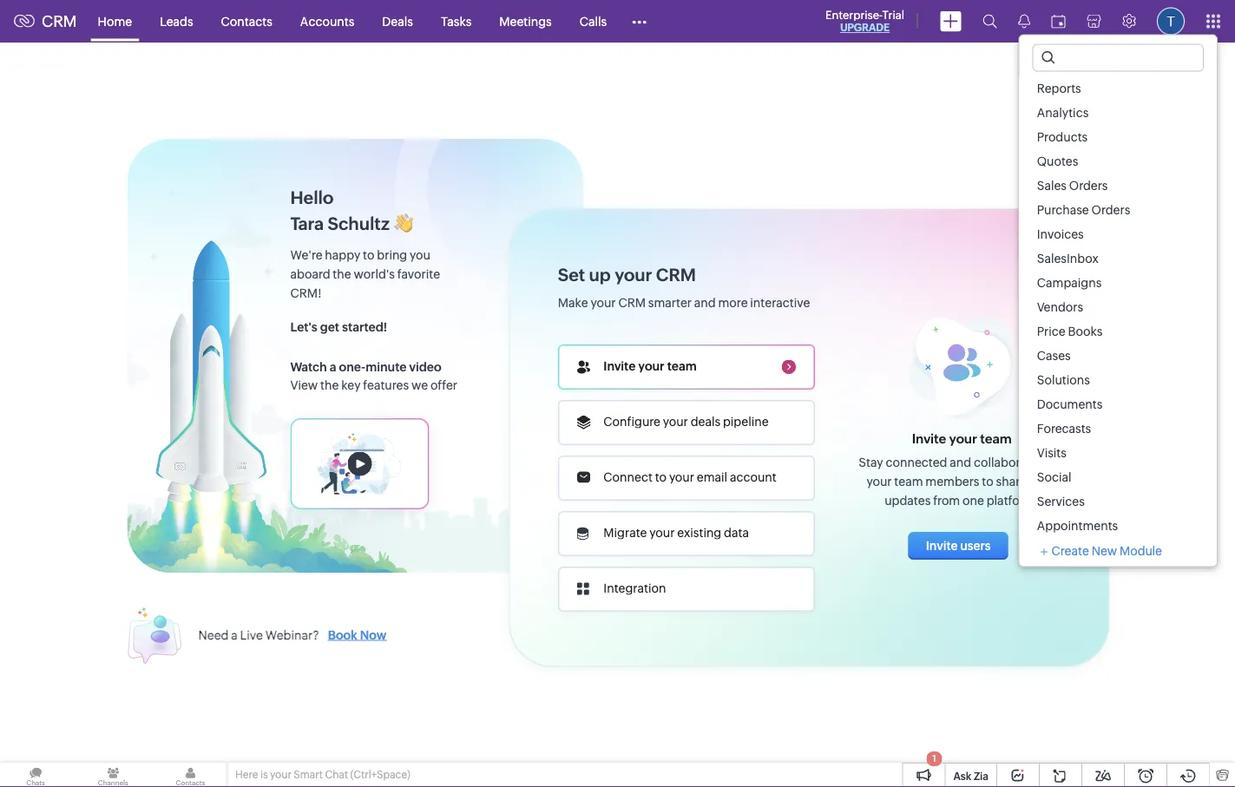 Task type: vqa. For each thing, say whether or not it's contained in the screenshot.
the logo on the left top of page
no



Task type: describe. For each thing, give the bounding box(es) containing it.
team inside the stay connected and collaborate with your team members to share sales updates from one platform.
[[894, 475, 923, 489]]

0 vertical spatial and
[[694, 296, 716, 310]]

products
[[1037, 130, 1088, 144]]

migrate
[[604, 526, 647, 540]]

stay
[[859, 456, 883, 470]]

happy
[[325, 248, 360, 262]]

one-
[[339, 360, 366, 374]]

price books
[[1037, 324, 1103, 338]]

ask zia
[[954, 770, 989, 782]]

existing
[[677, 526, 722, 540]]

analytics link
[[1020, 100, 1217, 125]]

enterprise-
[[826, 8, 882, 21]]

minute
[[366, 360, 406, 374]]

meetings
[[499, 14, 552, 28]]

book now link
[[319, 628, 387, 642]]

book
[[328, 628, 357, 642]]

migrate your existing data
[[604, 526, 749, 540]]

aboard
[[290, 267, 330, 281]]

invite users button
[[909, 532, 1008, 560]]

users
[[960, 539, 991, 553]]

tasks link
[[427, 0, 485, 42]]

1 horizontal spatial crm
[[618, 296, 646, 310]]

here
[[235, 769, 258, 781]]

purchase orders link
[[1020, 197, 1217, 222]]

signals image
[[1018, 14, 1030, 29]]

connect to your email account
[[604, 470, 777, 484]]

your right up
[[615, 265, 652, 285]]

invite users
[[926, 539, 991, 553]]

smart
[[294, 769, 323, 781]]

contacts image
[[155, 763, 226, 787]]

one
[[963, 494, 984, 508]]

skip
[[1065, 146, 1090, 160]]

your left deals
[[663, 415, 688, 429]]

and inside the stay connected and collaborate with your team members to share sales updates from one platform.
[[950, 456, 971, 470]]

analytics
[[1037, 105, 1089, 119]]

key
[[341, 378, 361, 392]]

now
[[360, 628, 387, 642]]

search image
[[983, 14, 997, 29]]

smarter
[[648, 296, 692, 310]]

(ctrl+space)
[[350, 769, 410, 781]]

sales
[[1037, 178, 1067, 192]]

more
[[718, 296, 748, 310]]

to inside we're happy to bring you aboard the world's favorite crm!
[[363, 248, 375, 262]]

live
[[240, 628, 263, 642]]

integration
[[604, 581, 666, 595]]

reports link
[[1020, 76, 1217, 100]]

social
[[1037, 470, 1072, 484]]

the for world's
[[333, 267, 351, 281]]

schultz
[[328, 214, 390, 234]]

enterprise-trial upgrade
[[826, 8, 905, 33]]

your down up
[[591, 296, 616, 310]]

hello
[[290, 188, 334, 208]]

account
[[730, 470, 777, 484]]

email
[[697, 470, 727, 484]]

interactive
[[750, 296, 810, 310]]

to inside the stay connected and collaborate with your team members to share sales updates from one platform.
[[982, 475, 994, 489]]

trial
[[882, 8, 905, 21]]

social link
[[1020, 465, 1217, 489]]

campaigns link
[[1020, 270, 1217, 295]]

accounts link
[[286, 0, 368, 42]]

your up the stay connected and collaborate with your team members to share sales updates from one platform.
[[949, 431, 977, 446]]

crm!
[[290, 286, 322, 300]]

pipeline
[[723, 415, 769, 429]]

home link
[[84, 0, 146, 42]]

stay connected and collaborate with your team members to share sales updates from one platform.
[[859, 456, 1065, 508]]

vendors link
[[1020, 295, 1217, 319]]

we're
[[290, 248, 323, 262]]

share
[[996, 475, 1027, 489]]

calendar image
[[1051, 14, 1066, 28]]

platform.
[[987, 494, 1039, 508]]

collaborate
[[974, 456, 1038, 470]]

calls link
[[566, 0, 621, 42]]

here is your smart chat (ctrl+space)
[[235, 769, 410, 781]]

sales orders link
[[1020, 173, 1217, 197]]

1 vertical spatial invite your team
[[912, 431, 1012, 446]]

quotes
[[1037, 154, 1078, 168]]

make
[[558, 296, 588, 310]]

invoices
[[1037, 227, 1084, 241]]

zia
[[974, 770, 989, 782]]

leads link
[[146, 0, 207, 42]]

a for live
[[231, 628, 238, 642]]

ask
[[954, 770, 972, 782]]

0 vertical spatial crm
[[42, 12, 77, 30]]

leads
[[160, 14, 193, 28]]

list box containing reports
[[1020, 76, 1217, 538]]

create
[[1052, 544, 1089, 558]]

invoices link
[[1020, 222, 1217, 246]]

0 vertical spatial invite
[[604, 359, 636, 373]]

your right is
[[270, 769, 292, 781]]

home
[[98, 14, 132, 28]]



Task type: locate. For each thing, give the bounding box(es) containing it.
1 vertical spatial orders
[[1092, 203, 1130, 217]]

profile image
[[1157, 7, 1185, 35]]

1 vertical spatial team
[[980, 431, 1012, 446]]

signals element
[[1008, 0, 1041, 43]]

your down stay
[[867, 475, 892, 489]]

1 horizontal spatial invite your team
[[912, 431, 1012, 446]]

let's
[[290, 320, 317, 334]]

a inside watch a one-minute video view the key features we offer
[[330, 360, 336, 374]]

profile element
[[1147, 0, 1195, 42]]

need a live webinar? book now
[[198, 628, 387, 642]]

webinar?
[[265, 628, 319, 642]]

solutions
[[1037, 373, 1090, 387]]

is
[[260, 769, 268, 781]]

documents
[[1037, 397, 1103, 411]]

crm link
[[14, 12, 77, 30]]

new
[[1092, 544, 1117, 558]]

orders for sales orders
[[1069, 178, 1108, 192]]

set up your crm
[[558, 265, 696, 285]]

view
[[290, 378, 318, 392]]

2 vertical spatial crm
[[618, 296, 646, 310]]

your right migrate
[[650, 526, 675, 540]]

the
[[333, 267, 351, 281], [320, 378, 339, 392]]

team up configure your deals pipeline
[[667, 359, 697, 373]]

a left one- at the left
[[330, 360, 336, 374]]

need
[[198, 628, 229, 642]]

orders up purchase orders
[[1069, 178, 1108, 192]]

we're happy to bring you aboard the world's favorite crm!
[[290, 248, 440, 300]]

visits link
[[1020, 441, 1217, 465]]

to left the share
[[982, 475, 994, 489]]

up
[[589, 265, 611, 285]]

contacts link
[[207, 0, 286, 42]]

price books link
[[1020, 319, 1217, 343]]

crm up smarter
[[656, 265, 696, 285]]

started!
[[342, 320, 387, 334]]

invite your team up the stay connected and collaborate with your team members to share sales updates from one platform.
[[912, 431, 1012, 446]]

channels image
[[77, 763, 149, 787]]

and left "more"
[[694, 296, 716, 310]]

configure
[[604, 415, 661, 429]]

chats image
[[0, 763, 71, 787]]

0 horizontal spatial and
[[694, 296, 716, 310]]

to right connect
[[655, 470, 667, 484]]

0 horizontal spatial invite your team
[[604, 359, 697, 373]]

module
[[1120, 544, 1162, 558]]

sales orders
[[1037, 178, 1108, 192]]

a left live
[[231, 628, 238, 642]]

sales
[[1029, 475, 1057, 489]]

upgrade
[[840, 22, 890, 33]]

1 horizontal spatial team
[[894, 475, 923, 489]]

your
[[615, 265, 652, 285], [591, 296, 616, 310], [638, 359, 665, 373], [663, 415, 688, 429], [949, 431, 977, 446], [669, 470, 694, 484], [867, 475, 892, 489], [650, 526, 675, 540], [270, 769, 292, 781]]

2 horizontal spatial to
[[982, 475, 994, 489]]

bring
[[377, 248, 407, 262]]

documents link
[[1020, 392, 1217, 416]]

your up "configure" on the bottom of page
[[638, 359, 665, 373]]

the inside we're happy to bring you aboard the world's favorite crm!
[[333, 267, 351, 281]]

set
[[558, 265, 585, 285]]

orders
[[1069, 178, 1108, 192], [1092, 203, 1130, 217]]

0 horizontal spatial team
[[667, 359, 697, 373]]

0 vertical spatial invite your team
[[604, 359, 697, 373]]

deals link
[[368, 0, 427, 42]]

salesinbox link
[[1020, 246, 1217, 270]]

invite
[[604, 359, 636, 373], [912, 431, 946, 446], [926, 539, 958, 553]]

offer
[[430, 378, 458, 392]]

create menu element
[[930, 0, 972, 42]]

1 vertical spatial invite
[[912, 431, 946, 446]]

vendors
[[1037, 300, 1083, 314]]

the down happy
[[333, 267, 351, 281]]

2 vertical spatial team
[[894, 475, 923, 489]]

watch a one-minute video view the key features we offer
[[290, 360, 458, 392]]

search element
[[972, 0, 1008, 43]]

0 vertical spatial orders
[[1069, 178, 1108, 192]]

invite your team
[[604, 359, 697, 373], [912, 431, 1012, 446]]

the left key
[[320, 378, 339, 392]]

1 vertical spatial a
[[231, 628, 238, 642]]

updates
[[885, 494, 931, 508]]

1 vertical spatial the
[[320, 378, 339, 392]]

quotes link
[[1020, 149, 1217, 173]]

a
[[330, 360, 336, 374], [231, 628, 238, 642]]

purchase
[[1037, 203, 1089, 217]]

accounts
[[300, 14, 354, 28]]

services
[[1037, 494, 1085, 508]]

the for key
[[320, 378, 339, 392]]

price
[[1037, 324, 1066, 338]]

0 horizontal spatial to
[[363, 248, 375, 262]]

to up world's
[[363, 248, 375, 262]]

tasks
[[441, 14, 472, 28]]

your left email
[[669, 470, 694, 484]]

invite up connected
[[912, 431, 946, 446]]

and
[[694, 296, 716, 310], [950, 456, 971, 470]]

Search Modules text field
[[1034, 45, 1203, 71]]

a for one-
[[330, 360, 336, 374]]

cases link
[[1020, 343, 1217, 368]]

orders for purchase orders
[[1092, 203, 1130, 217]]

0 vertical spatial a
[[330, 360, 336, 374]]

world's
[[354, 267, 395, 281]]

1 vertical spatial and
[[950, 456, 971, 470]]

2 horizontal spatial crm
[[656, 265, 696, 285]]

0 vertical spatial team
[[667, 359, 697, 373]]

deals
[[382, 14, 413, 28]]

Other Modules field
[[621, 7, 658, 35]]

forecasts
[[1037, 421, 1091, 435]]

0 horizontal spatial crm
[[42, 12, 77, 30]]

forecasts link
[[1020, 416, 1217, 441]]

create menu image
[[940, 11, 962, 32]]

data
[[724, 526, 749, 540]]

invite inside button
[[926, 539, 958, 553]]

solutions link
[[1020, 368, 1217, 392]]

1 horizontal spatial to
[[655, 470, 667, 484]]

2 horizontal spatial team
[[980, 431, 1012, 446]]

salesinbox
[[1037, 251, 1099, 265]]

we
[[411, 378, 428, 392]]

hello tara schultz
[[290, 188, 390, 234]]

crm down set up your crm
[[618, 296, 646, 310]]

list box
[[1020, 76, 1217, 538]]

reports
[[1037, 81, 1081, 95]]

0 vertical spatial the
[[333, 267, 351, 281]]

1 horizontal spatial a
[[330, 360, 336, 374]]

deals
[[691, 415, 721, 429]]

watch
[[290, 360, 327, 374]]

0 horizontal spatial a
[[231, 628, 238, 642]]

let's get started!
[[290, 320, 387, 334]]

invite your team up "configure" on the bottom of page
[[604, 359, 697, 373]]

orders up invoices link
[[1092, 203, 1130, 217]]

meetings link
[[485, 0, 566, 42]]

invite up "configure" on the bottom of page
[[604, 359, 636, 373]]

team up updates
[[894, 475, 923, 489]]

crm left home
[[42, 12, 77, 30]]

create new module link
[[1040, 544, 1162, 558]]

and up members
[[950, 456, 971, 470]]

2 vertical spatial invite
[[926, 539, 958, 553]]

team up collaborate
[[980, 431, 1012, 446]]

invite left users at the right of the page
[[926, 539, 958, 553]]

campaigns
[[1037, 276, 1102, 289]]

features
[[363, 378, 409, 392]]

1 horizontal spatial and
[[950, 456, 971, 470]]

cases
[[1037, 349, 1071, 362]]

appointments link
[[1020, 513, 1217, 538]]

purchase orders
[[1037, 203, 1130, 217]]

the inside watch a one-minute video view the key features we offer
[[320, 378, 339, 392]]

1 vertical spatial crm
[[656, 265, 696, 285]]

tara
[[290, 214, 324, 234]]

create new module
[[1052, 544, 1162, 558]]

favorite
[[397, 267, 440, 281]]

your inside the stay connected and collaborate with your team members to share sales updates from one platform.
[[867, 475, 892, 489]]

appointments
[[1037, 519, 1118, 533]]



